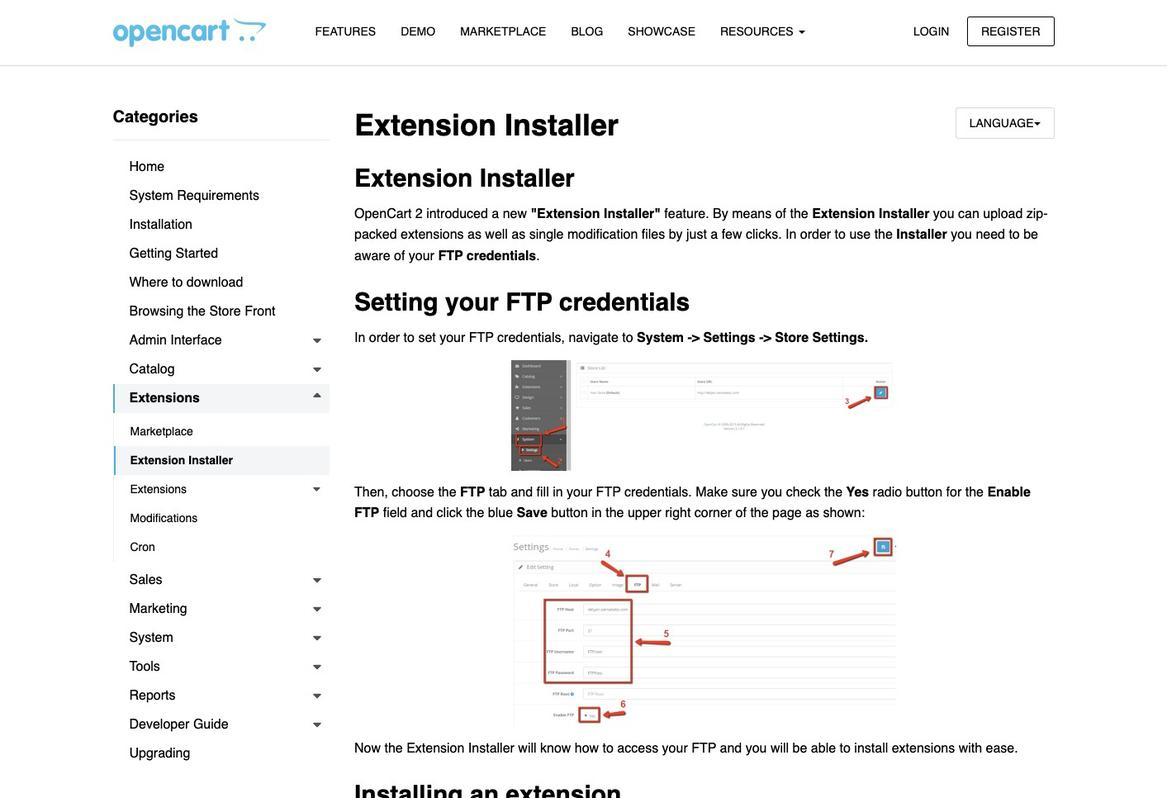 Task type: describe. For each thing, give the bounding box(es) containing it.
cron
[[130, 540, 155, 554]]

then,
[[354, 485, 388, 500]]

0 vertical spatial extensions link
[[113, 384, 330, 413]]

access
[[618, 741, 659, 756]]

browsing
[[129, 304, 184, 319]]

resources
[[721, 25, 797, 38]]

to left set
[[404, 331, 415, 345]]

categories
[[113, 107, 198, 126]]

you inside you can upload zip- packed extensions as well as single modification files by just a few clicks. in order to use the
[[934, 206, 955, 221]]

0 horizontal spatial order
[[369, 331, 400, 345]]

upgrading
[[129, 746, 190, 761]]

credentials,
[[498, 331, 565, 345]]

ease.
[[986, 741, 1019, 756]]

2 horizontal spatial as
[[806, 506, 820, 521]]

the up the "shown:"
[[825, 485, 843, 500]]

login link
[[900, 16, 964, 46]]

to inside you can upload zip- packed extensions as well as single modification files by just a few clicks. in order to use the
[[835, 227, 846, 242]]

ftp down the introduced
[[438, 249, 463, 263]]

1 horizontal spatial button
[[906, 485, 943, 500]]

marketing
[[129, 602, 187, 616]]

0 horizontal spatial credentials
[[467, 249, 537, 263]]

front
[[245, 304, 276, 319]]

need
[[976, 227, 1006, 242]]

demo link
[[389, 17, 448, 46]]

reports link
[[113, 682, 330, 711]]

features
[[315, 25, 376, 38]]

0 vertical spatial marketplace link
[[448, 17, 559, 46]]

marketing link
[[113, 595, 330, 624]]

use
[[850, 227, 871, 242]]

to inside you need to be aware of your
[[1009, 227, 1020, 242]]

installation link
[[113, 211, 330, 240]]

2
[[415, 206, 423, 221]]

developer
[[129, 717, 190, 732]]

tools
[[129, 659, 160, 674]]

modifications link
[[114, 504, 330, 533]]

now the extension installer will know how to access your ftp and you will be able to install extensions with ease.
[[354, 741, 1019, 756]]

install
[[855, 741, 889, 756]]

showcase link
[[616, 17, 708, 46]]

home link
[[113, 153, 330, 182]]

in for the
[[592, 506, 602, 521]]

login
[[914, 24, 950, 38]]

enable ftp
[[354, 485, 1031, 521]]

upload
[[984, 206, 1023, 221]]

setting
[[354, 288, 439, 317]]

opencart
[[354, 206, 412, 221]]

for
[[947, 485, 962, 500]]

cron link
[[114, 533, 330, 562]]

where
[[129, 275, 168, 290]]

ftp credentials .
[[438, 249, 540, 263]]

feature.
[[665, 206, 709, 221]]

language button
[[956, 107, 1055, 139]]

"extension
[[531, 206, 600, 221]]

ftp inside enable ftp
[[354, 506, 379, 521]]

register
[[982, 24, 1041, 38]]

yes
[[847, 485, 869, 500]]

modifications
[[130, 511, 198, 525]]

features link
[[303, 17, 389, 46]]

order inside you can upload zip- packed extensions as well as single modification files by just a few clicks. in order to use the
[[801, 227, 831, 242]]

1 vertical spatial credentials
[[559, 288, 690, 317]]

system for system requirements
[[129, 188, 173, 203]]

just
[[687, 227, 707, 242]]

means
[[732, 206, 772, 221]]

0 vertical spatial extension installer
[[354, 108, 619, 142]]

marketplace for bottom marketplace link
[[130, 425, 193, 438]]

0 horizontal spatial a
[[492, 206, 499, 221]]

your inside you need to be aware of your
[[409, 249, 435, 263]]

catalog link
[[113, 355, 330, 384]]

extension installer link
[[114, 446, 330, 475]]

by
[[713, 206, 729, 221]]

download
[[187, 275, 243, 290]]

settings
[[704, 331, 756, 345]]

resources link
[[708, 17, 818, 46]]

system requirements link
[[113, 182, 330, 211]]

you need to be aware of your
[[354, 227, 1039, 263]]

zip-
[[1027, 206, 1048, 221]]

now
[[354, 741, 381, 756]]

corner
[[695, 506, 732, 521]]

opencart 2 introduced a new "extension installer" feature. by means of the extension installer
[[354, 206, 930, 221]]

know
[[540, 741, 571, 756]]

1 vertical spatial and
[[411, 506, 433, 521]]

aware
[[354, 249, 391, 263]]

1 > from the left
[[692, 331, 700, 345]]

2 will from the left
[[771, 741, 789, 756]]

ftp left tab
[[460, 485, 485, 500]]

opencart - open source shopping cart solution image
[[113, 17, 266, 47]]

browsing the store front
[[129, 304, 276, 319]]

where to download
[[129, 275, 243, 290]]

the down "sure" on the right bottom
[[751, 506, 769, 521]]

packed
[[354, 227, 397, 242]]

click
[[437, 506, 463, 521]]

introduced
[[427, 206, 488, 221]]

ftp right 'access'
[[692, 741, 717, 756]]

1 vertical spatial system
[[637, 331, 684, 345]]

make
[[696, 485, 728, 500]]

page
[[773, 506, 802, 521]]

requirements
[[177, 188, 259, 203]]

in order to set your ftp credentials, navigate to system -> settings -> store settings.
[[354, 331, 869, 345]]

upper
[[628, 506, 662, 521]]

guide
[[193, 717, 229, 732]]

choose
[[392, 485, 435, 500]]

the up click
[[438, 485, 457, 500]]

with
[[959, 741, 983, 756]]

settings.
[[813, 331, 869, 345]]

single
[[529, 227, 564, 242]]

credentials.
[[625, 485, 692, 500]]

home
[[129, 159, 165, 174]]



Task type: vqa. For each thing, say whether or not it's contained in the screenshot.
Secure Trading Payment Pages Secure Trading Web Service
no



Task type: locate. For each thing, give the bounding box(es) containing it.
2 vertical spatial and
[[720, 741, 742, 756]]

- left settings
[[688, 331, 692, 345]]

to left use
[[835, 227, 846, 242]]

0 vertical spatial in
[[553, 485, 563, 500]]

marketplace for topmost marketplace link
[[460, 25, 547, 38]]

1 vertical spatial in
[[354, 331, 366, 345]]

the right now
[[385, 741, 403, 756]]

0 horizontal spatial in
[[354, 331, 366, 345]]

.
[[537, 249, 540, 263]]

new
[[503, 206, 527, 221]]

the up interface
[[187, 304, 206, 319]]

0 horizontal spatial of
[[394, 249, 405, 263]]

0 horizontal spatial -
[[688, 331, 692, 345]]

installer
[[505, 108, 619, 142], [480, 164, 575, 193], [879, 206, 930, 221], [897, 227, 948, 242], [189, 454, 233, 467], [468, 741, 515, 756]]

the left blue
[[466, 506, 485, 521]]

2 horizontal spatial and
[[720, 741, 742, 756]]

system requirements
[[129, 188, 259, 203]]

of
[[776, 206, 787, 221], [394, 249, 405, 263], [736, 506, 747, 521]]

1 horizontal spatial order
[[801, 227, 831, 242]]

1 vertical spatial order
[[369, 331, 400, 345]]

blog
[[571, 25, 603, 38]]

how
[[575, 741, 599, 756]]

1 will from the left
[[518, 741, 537, 756]]

files
[[642, 227, 665, 242]]

1 vertical spatial in
[[592, 506, 602, 521]]

enable
[[988, 485, 1031, 500]]

1 vertical spatial extensions
[[130, 483, 187, 496]]

1 horizontal spatial marketplace
[[460, 25, 547, 38]]

1 - from the left
[[688, 331, 692, 345]]

extensions down catalog on the top of the page
[[129, 391, 200, 406]]

where to download link
[[113, 269, 330, 297]]

1 horizontal spatial of
[[736, 506, 747, 521]]

button
[[906, 485, 943, 500], [551, 506, 588, 521]]

0 horizontal spatial button
[[551, 506, 588, 521]]

a right just
[[711, 227, 718, 242]]

0 vertical spatial order
[[801, 227, 831, 242]]

you up page
[[761, 485, 783, 500]]

0 horizontal spatial and
[[411, 506, 433, 521]]

1 horizontal spatial store
[[775, 331, 809, 345]]

1 horizontal spatial in
[[786, 227, 797, 242]]

in right clicks.
[[786, 227, 797, 242]]

navigate
[[569, 331, 619, 345]]

check
[[786, 485, 821, 500]]

upgrading link
[[113, 740, 330, 768]]

order down setting
[[369, 331, 400, 345]]

2 > from the left
[[764, 331, 772, 345]]

in down setting
[[354, 331, 366, 345]]

0 vertical spatial system
[[129, 188, 173, 203]]

sure
[[732, 485, 758, 500]]

in
[[786, 227, 797, 242], [354, 331, 366, 345]]

to right need
[[1009, 227, 1020, 242]]

extensions for bottom extensions link
[[130, 483, 187, 496]]

tools link
[[113, 653, 330, 682]]

in left the upper
[[592, 506, 602, 521]]

field
[[383, 506, 407, 521]]

0 vertical spatial and
[[511, 485, 533, 500]]

system up tools
[[129, 630, 173, 645]]

order left use
[[801, 227, 831, 242]]

0 vertical spatial of
[[776, 206, 787, 221]]

the right for
[[966, 485, 984, 500]]

2 horizontal spatial of
[[776, 206, 787, 221]]

> left settings
[[692, 331, 700, 345]]

1 vertical spatial button
[[551, 506, 588, 521]]

register link
[[968, 16, 1055, 46]]

0 horizontal spatial store
[[209, 304, 241, 319]]

ftp up field and click the blue save button in the upper right corner of the page as shown:
[[596, 485, 621, 500]]

tab
[[489, 485, 507, 500]]

you left can
[[934, 206, 955, 221]]

0 vertical spatial store
[[209, 304, 241, 319]]

save
[[517, 506, 548, 521]]

be left able
[[793, 741, 808, 756]]

2 vertical spatial extension installer
[[130, 454, 233, 467]]

modification
[[568, 227, 638, 242]]

the inside you can upload zip- packed extensions as well as single modification files by just a few clicks. in order to use the
[[875, 227, 893, 242]]

system for system link
[[129, 630, 173, 645]]

your right 'access'
[[662, 741, 688, 756]]

your right set
[[440, 331, 465, 345]]

1 vertical spatial of
[[394, 249, 405, 263]]

1 horizontal spatial a
[[711, 227, 718, 242]]

1 horizontal spatial credentials
[[559, 288, 690, 317]]

demo
[[401, 25, 436, 38]]

as left well
[[468, 227, 482, 242]]

1 horizontal spatial extensions
[[892, 741, 955, 756]]

credentials down well
[[467, 249, 537, 263]]

the right use
[[875, 227, 893, 242]]

1 vertical spatial marketplace
[[130, 425, 193, 438]]

extensions up modifications
[[130, 483, 187, 496]]

settings image
[[511, 535, 898, 728]]

0 vertical spatial extensions
[[129, 391, 200, 406]]

extensions inside you can upload zip- packed extensions as well as single modification files by just a few clicks. in order to use the
[[401, 227, 464, 242]]

in inside you can upload zip- packed extensions as well as single modification files by just a few clicks. in order to use the
[[786, 227, 797, 242]]

can
[[959, 206, 980, 221]]

0 horizontal spatial be
[[793, 741, 808, 756]]

be inside you need to be aware of your
[[1024, 227, 1039, 242]]

getting
[[129, 246, 172, 261]]

as down new
[[512, 227, 526, 242]]

your down the 2
[[409, 249, 435, 263]]

- right settings
[[760, 331, 764, 345]]

1 vertical spatial extensions link
[[114, 475, 330, 504]]

extensions
[[401, 227, 464, 242], [892, 741, 955, 756]]

of right aware on the left top of the page
[[394, 249, 405, 263]]

1 vertical spatial extension installer
[[354, 164, 575, 193]]

catalog
[[129, 362, 175, 377]]

in right the fill
[[553, 485, 563, 500]]

1 vertical spatial be
[[793, 741, 808, 756]]

2 - from the left
[[760, 331, 764, 345]]

store down where to download link
[[209, 304, 241, 319]]

> right settings
[[764, 331, 772, 345]]

showcase
[[628, 25, 696, 38]]

your
[[409, 249, 435, 263], [445, 288, 499, 317], [440, 331, 465, 345], [567, 485, 593, 500], [662, 741, 688, 756]]

in for your
[[553, 485, 563, 500]]

marketplace
[[460, 25, 547, 38], [130, 425, 193, 438]]

to
[[835, 227, 846, 242], [1009, 227, 1020, 242], [172, 275, 183, 290], [404, 331, 415, 345], [622, 331, 634, 345], [603, 741, 614, 756], [840, 741, 851, 756]]

your down ftp credentials .
[[445, 288, 499, 317]]

extensions link up "cron" link
[[114, 475, 330, 504]]

system down home
[[129, 188, 173, 203]]

1 vertical spatial a
[[711, 227, 718, 242]]

to right where
[[172, 275, 183, 290]]

started
[[176, 246, 218, 261]]

clicks.
[[746, 227, 782, 242]]

of up clicks.
[[776, 206, 787, 221]]

0 horizontal spatial in
[[553, 485, 563, 500]]

credentials
[[467, 249, 537, 263], [559, 288, 690, 317]]

then, choose the ftp tab and fill in your ftp credentials. make sure you check the yes radio button for the
[[354, 485, 988, 500]]

extensions for topmost extensions link
[[129, 391, 200, 406]]

1 vertical spatial marketplace link
[[114, 417, 330, 446]]

extensions link
[[113, 384, 330, 413], [114, 475, 330, 504]]

getting started link
[[113, 240, 330, 269]]

2 vertical spatial system
[[129, 630, 173, 645]]

button right save
[[551, 506, 588, 521]]

0 vertical spatial in
[[786, 227, 797, 242]]

1 horizontal spatial marketplace link
[[448, 17, 559, 46]]

to right navigate
[[622, 331, 634, 345]]

system link
[[113, 624, 330, 653]]

0 horizontal spatial >
[[692, 331, 700, 345]]

to right able
[[840, 741, 851, 756]]

of inside you need to be aware of your
[[394, 249, 405, 263]]

1 horizontal spatial be
[[1024, 227, 1039, 242]]

1 horizontal spatial in
[[592, 506, 602, 521]]

a left new
[[492, 206, 499, 221]]

will left 'know'
[[518, 741, 537, 756]]

0 horizontal spatial marketplace
[[130, 425, 193, 438]]

0 vertical spatial credentials
[[467, 249, 537, 263]]

set
[[418, 331, 436, 345]]

1 horizontal spatial >
[[764, 331, 772, 345]]

the left the upper
[[606, 506, 624, 521]]

ftp credentials image
[[511, 360, 898, 472]]

by
[[669, 227, 683, 242]]

extensions link down admin interface link
[[113, 384, 330, 413]]

0 horizontal spatial as
[[468, 227, 482, 242]]

extension
[[354, 108, 497, 142], [354, 164, 473, 193], [812, 206, 876, 221], [130, 454, 185, 467], [407, 741, 465, 756]]

blog link
[[559, 17, 616, 46]]

you left able
[[746, 741, 767, 756]]

order
[[801, 227, 831, 242], [369, 331, 400, 345]]

well
[[485, 227, 508, 242]]

0 vertical spatial marketplace
[[460, 25, 547, 38]]

you inside you need to be aware of your
[[951, 227, 973, 242]]

extensions down the 2
[[401, 227, 464, 242]]

1 vertical spatial store
[[775, 331, 809, 345]]

field and click the blue save button in the upper right corner of the page as shown:
[[379, 506, 865, 521]]

0 vertical spatial a
[[492, 206, 499, 221]]

the
[[790, 206, 809, 221], [875, 227, 893, 242], [187, 304, 206, 319], [438, 485, 457, 500], [825, 485, 843, 500], [966, 485, 984, 500], [466, 506, 485, 521], [606, 506, 624, 521], [751, 506, 769, 521], [385, 741, 403, 756]]

as down check
[[806, 506, 820, 521]]

of down "sure" on the right bottom
[[736, 506, 747, 521]]

0 vertical spatial extensions
[[401, 227, 464, 242]]

browsing the store front link
[[113, 297, 330, 326]]

extensions
[[129, 391, 200, 406], [130, 483, 187, 496]]

1 horizontal spatial will
[[771, 741, 789, 756]]

radio
[[873, 485, 903, 500]]

admin interface link
[[113, 326, 330, 355]]

your right the fill
[[567, 485, 593, 500]]

2 vertical spatial of
[[736, 506, 747, 521]]

installer"
[[604, 206, 661, 221]]

store
[[209, 304, 241, 319], [775, 331, 809, 345]]

0 vertical spatial be
[[1024, 227, 1039, 242]]

installation
[[129, 217, 193, 232]]

0 vertical spatial button
[[906, 485, 943, 500]]

1 vertical spatial extensions
[[892, 741, 955, 756]]

a inside you can upload zip- packed extensions as well as single modification files by just a few clicks. in order to use the
[[711, 227, 718, 242]]

interface
[[170, 333, 222, 348]]

0 horizontal spatial extensions
[[401, 227, 464, 242]]

button left for
[[906, 485, 943, 500]]

fill
[[537, 485, 549, 500]]

the right "means" at the top right of the page
[[790, 206, 809, 221]]

ftp up credentials, on the left top of the page
[[506, 288, 553, 317]]

0 horizontal spatial will
[[518, 741, 537, 756]]

1 horizontal spatial and
[[511, 485, 533, 500]]

and
[[511, 485, 533, 500], [411, 506, 433, 521], [720, 741, 742, 756]]

few
[[722, 227, 743, 242]]

blue
[[488, 506, 513, 521]]

ftp left credentials, on the left top of the page
[[469, 331, 494, 345]]

1 horizontal spatial -
[[760, 331, 764, 345]]

you down can
[[951, 227, 973, 242]]

1 horizontal spatial as
[[512, 227, 526, 242]]

ftp down "then,"
[[354, 506, 379, 521]]

credentials up in order to set your ftp credentials, navigate to system -> settings -> store settings.
[[559, 288, 690, 317]]

extensions left with
[[892, 741, 955, 756]]

will left able
[[771, 741, 789, 756]]

to right how
[[603, 741, 614, 756]]

be down zip-
[[1024, 227, 1039, 242]]

able
[[811, 741, 836, 756]]

system right navigate
[[637, 331, 684, 345]]

developer guide link
[[113, 711, 330, 740]]

0 horizontal spatial marketplace link
[[114, 417, 330, 446]]

language
[[970, 117, 1034, 130]]

store left the settings.
[[775, 331, 809, 345]]

developer guide
[[129, 717, 229, 732]]



